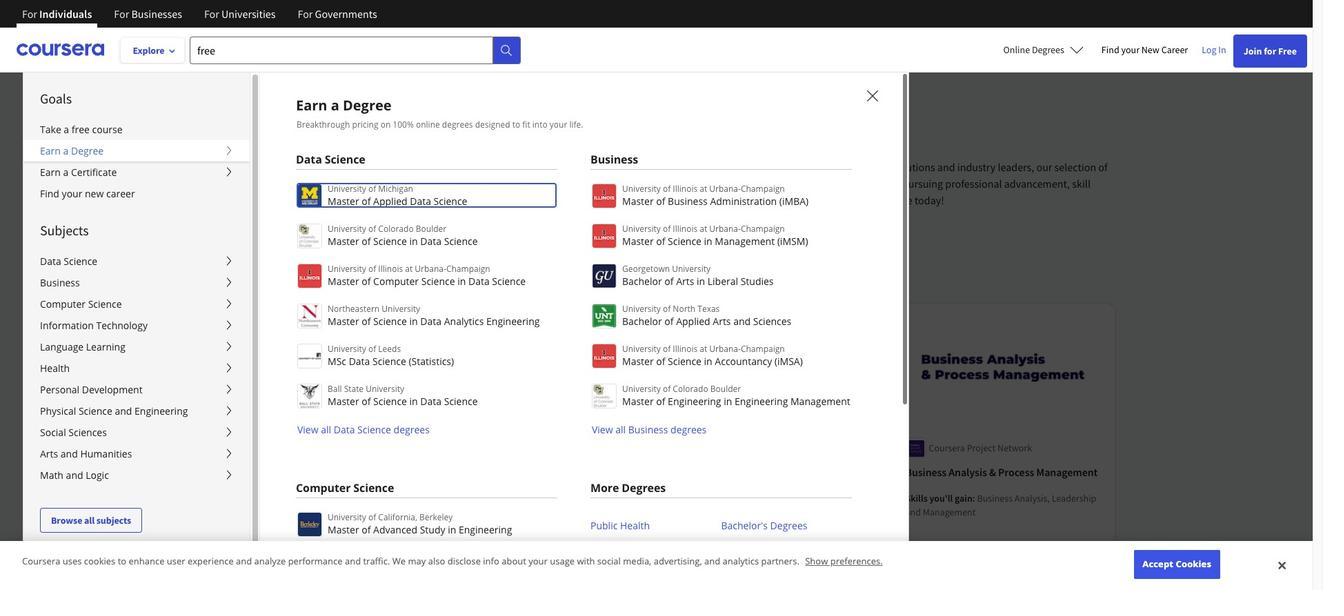 Task type: locate. For each thing, give the bounding box(es) containing it.
What do you want to learn? text field
[[190, 36, 494, 64]]

in
[[662, 193, 671, 207], [842, 193, 850, 207], [410, 235, 418, 248], [704, 235, 713, 248], [458, 275, 466, 288], [697, 275, 706, 288], [410, 315, 418, 328], [704, 355, 713, 368], [410, 395, 418, 408], [724, 395, 733, 408], [448, 523, 456, 536], [429, 563, 438, 576]]

1 vertical spatial find
[[40, 187, 59, 200]]

log in
[[1203, 43, 1227, 56]]

filter
[[193, 253, 224, 271]]

1 horizontal spatial data science
[[296, 152, 366, 167]]

and inside arts and humanities popup button
[[61, 447, 78, 460]]

browse free courses
[[427, 253, 597, 277]]

university inside university of colorado boulder master of science in data science
[[328, 223, 366, 235]]

bachelor's degrees
[[722, 519, 808, 532]]

gain for business
[[955, 492, 973, 505]]

for
[[22, 7, 37, 21], [114, 7, 129, 21], [204, 7, 219, 21], [298, 7, 313, 21], [857, 177, 873, 191]]

you'll up (3.7k
[[468, 492, 491, 505]]

0 vertical spatial online
[[1004, 43, 1031, 56]]

skills you'll gain : up berkeley
[[444, 492, 515, 505]]

development
[[82, 383, 143, 396]]

university inside the university of leeds msc data science (statistics)
[[328, 343, 366, 355]]

1 horizontal spatial sciences
[[754, 315, 792, 328]]

champaign for management
[[741, 223, 785, 235]]

university of illinois at urbana-champaign logo image for master of business administration (imba)
[[592, 184, 617, 208]]

0 vertical spatial health
[[40, 362, 70, 375]]

data left analytics
[[421, 315, 442, 328]]

data inside dropdown button
[[40, 255, 61, 268]]

2 vertical spatial earn
[[40, 166, 61, 179]]

data science
[[296, 152, 366, 167], [40, 255, 97, 268]]

0 vertical spatial university of colorado boulder logo image
[[298, 224, 322, 249]]

0 horizontal spatial for
[[390, 177, 403, 191]]

courses up seeking
[[584, 160, 619, 174]]

find your new career
[[40, 187, 135, 200]]

and inside arts and humanities business computer science data science
[[238, 358, 256, 372]]

months
[[770, 564, 800, 577]]

3 gain from the left
[[955, 492, 973, 505]]

1 skills from the left
[[444, 492, 466, 505]]

2 gain from the left
[[724, 492, 742, 505]]

2 reviews) from the left
[[723, 548, 757, 560]]

gain
[[493, 492, 511, 505], [724, 492, 742, 505], [955, 492, 973, 505]]

of inside the university of leeds msc data science (statistics)
[[369, 343, 376, 355]]

0 horizontal spatial sciences
[[69, 426, 107, 439]]

1 vertical spatial accounting
[[218, 546, 270, 560]]

humanities
[[258, 358, 311, 372], [80, 447, 132, 460]]

applied inside 'university of michigan master of applied data science'
[[374, 195, 408, 208]]

preferences.
[[831, 555, 883, 568]]

data inside northeastern university master of science in data analytics engineering
[[421, 315, 442, 328]]

in up the university of leeds msc data science (statistics)
[[410, 315, 418, 328]]

all inside button
[[84, 514, 95, 527]]

university inside ball state university master of science in data science
[[366, 383, 405, 395]]

in right "step"
[[662, 193, 671, 207]]

at
[[700, 183, 708, 195], [700, 223, 708, 235], [405, 263, 413, 275], [700, 343, 708, 355]]

earn inside popup button
[[40, 166, 61, 179]]

management right process
[[1037, 466, 1098, 479]]

courses
[[584, 160, 619, 174], [206, 177, 241, 191], [413, 193, 448, 207]]

university inside 'university of michigan master of applied data science'
[[328, 183, 366, 195]]

online
[[1004, 43, 1031, 56], [248, 129, 287, 146]]

fit inside earn a degree breakthrough pricing on 100% online degrees designed to fit into your life.
[[523, 119, 531, 130]]

bachelor
[[623, 275, 662, 288], [623, 315, 662, 328]]

illinois inside university of illinois at urbana-champaign master of science in accountancy (imsa)
[[673, 343, 698, 355]]

3 : from the left
[[973, 492, 976, 505]]

professional down industry
[[946, 177, 1003, 191]]

1 bachelor from the top
[[623, 275, 662, 288]]

accounting for accounting
[[218, 525, 270, 539]]

0 horizontal spatial humanities
[[80, 447, 132, 460]]

top
[[808, 160, 824, 174]]

management up "about"
[[508, 506, 560, 519]]

computer up information
[[40, 298, 86, 311]]

gain for finance,
[[724, 492, 742, 505]]

1 vertical spatial online
[[248, 129, 287, 146]]

earn for earn a degree breakthrough pricing on 100% online degrees designed to fit into your life.
[[296, 96, 328, 115]]

study
[[420, 523, 446, 536]]

2 : from the left
[[742, 492, 745, 505]]

courses up acquisition,
[[206, 177, 241, 191]]

in inside university of colorado boulder master of engineering in engineering management
[[724, 395, 733, 408]]

1 reviews) from the left
[[495, 548, 528, 560]]

your left life.
[[550, 119, 568, 130]]

skills for finance, investment management, risk management, banking, behavioral economics, critical thinking, decision making, financial analysis, innovation, regulations and compliance, leadership and management
[[675, 492, 697, 505]]

100%
[[393, 119, 414, 130]]

for for universities
[[204, 7, 219, 21]]

1 vertical spatial university of colorado boulder logo image
[[592, 384, 617, 409]]

4.6
[[457, 548, 470, 560]]

list containing public health
[[591, 511, 853, 590]]

2 accounting from the top
[[218, 546, 270, 560]]

urbana- for accountancy
[[710, 343, 741, 355]]

course right "free"
[[92, 123, 123, 136]]

colorado for engineering
[[673, 383, 709, 395]]

data science inside earn a degree 'menu item'
[[296, 152, 366, 167]]

goals
[[40, 90, 72, 107]]

your up corporate
[[690, 160, 711, 174]]

free right "these"
[[391, 193, 411, 207]]

university of leeds msc data science (statistics)
[[328, 343, 454, 368]]

coursera up analysis
[[929, 442, 966, 455]]

university for master of advanced study in engineering
[[328, 512, 366, 523]]

project up &
[[968, 442, 996, 455]]

for left businesses
[[114, 7, 129, 21]]

1 vertical spatial browse
[[51, 514, 82, 527]]

earn
[[296, 96, 328, 115], [40, 144, 61, 157], [40, 166, 61, 179]]

1 vertical spatial degree
[[71, 144, 104, 157]]

2 you'll from the left
[[699, 492, 722, 505]]

at for accountancy
[[700, 343, 708, 355]]

2 horizontal spatial analysis,
[[1015, 492, 1051, 505]]

university of illinois at urbana-champaign logo image down university of north texas logo
[[592, 344, 617, 369]]

breakthrough
[[297, 119, 350, 130]]

1 horizontal spatial all
[[321, 423, 331, 436]]

subject group
[[193, 334, 419, 436]]

0 horizontal spatial gain
[[493, 492, 511, 505]]

0 vertical spatial project
[[968, 442, 996, 455]]

1 horizontal spatial browse
[[427, 253, 488, 277]]

data down subjects
[[40, 255, 61, 268]]

degrees inside earn a degree breakthrough pricing on 100% online degrees designed to fit into your life.
[[442, 119, 473, 130]]

your inside earn a degree breakthrough pricing on 100% online degrees designed to fit into your life.
[[550, 119, 568, 130]]

at for management
[[700, 223, 708, 235]]

: for data
[[511, 492, 513, 505]]

1 horizontal spatial reviews)
[[723, 548, 757, 560]]

university inside university of illinois at urbana-champaign master of computer science in data science
[[328, 263, 366, 275]]

science up ball state university master of science in data science
[[373, 355, 406, 368]]

0 horizontal spatial skills you'll gain :
[[444, 492, 515, 505]]

1 vertical spatial for
[[390, 177, 403, 191]]

1 : from the left
[[511, 492, 513, 505]]

in down "(statistics)"
[[410, 395, 418, 408]]

1 vertical spatial designed
[[622, 160, 664, 174]]

learn
[[184, 129, 217, 146]]

and inside math and logic 'popup button'
[[66, 469, 83, 482]]

degrees for online degrees
[[1033, 43, 1065, 56]]

curated
[[746, 160, 782, 174]]

for for individuals
[[22, 7, 37, 21]]

leadership inside data analysis, microsoft excel, leadership and management
[[444, 506, 488, 519]]

data inside ball state university master of science in data science
[[421, 395, 442, 408]]

technology
[[96, 319, 148, 332]]

0 horizontal spatial degrees
[[394, 423, 430, 436]]

sciences inside university of north texas bachelor of applied arts and sciences
[[754, 315, 792, 328]]

0 horizontal spatial computer science
[[40, 298, 122, 311]]

0 horizontal spatial university of colorado boulder logo image
[[298, 224, 322, 249]]

1 vertical spatial earn
[[40, 144, 61, 157]]

0 horizontal spatial you'll
[[468, 492, 491, 505]]

browse inside button
[[51, 514, 82, 527]]

master inside university of illinois at urbana-champaign master of science in management (imsm)
[[623, 235, 654, 248]]

next
[[618, 193, 638, 207]]

all up more degrees
[[616, 423, 626, 436]]

boulder
[[416, 223, 447, 235], [711, 383, 741, 395]]

at inside the university of illinois at urbana-champaign master of business administration (imba)
[[700, 183, 708, 195]]

1 vertical spatial or
[[240, 193, 250, 207]]

0 vertical spatial colorado
[[379, 223, 414, 235]]

1 vertical spatial health
[[621, 519, 650, 532]]

1 vertical spatial take
[[577, 193, 598, 207]]

in down accountancy on the right
[[724, 395, 733, 408]]

and inside university of north texas bachelor of applied arts and sciences
[[734, 315, 751, 328]]

data inside 'university of michigan master of applied data science'
[[410, 195, 431, 208]]

1 horizontal spatial new
[[284, 193, 304, 207]]

0 horizontal spatial management,
[[675, 506, 730, 519]]

1 vertical spatial courses
[[206, 177, 241, 191]]

management inside university of illinois at urbana-champaign master of science in management (imsm)
[[715, 235, 775, 248]]

science down university of leeds logo
[[266, 400, 302, 413]]

science down everyone—from
[[434, 195, 468, 208]]

· left 1
[[747, 564, 750, 577]]

1 horizontal spatial analysis,
[[747, 534, 782, 546]]

advanced
[[374, 523, 418, 536]]

university of illinois at urbana-champaign logo image for master of computer science in data science
[[298, 264, 322, 289]]

1 horizontal spatial take
[[577, 193, 598, 207]]

0 horizontal spatial all
[[84, 514, 95, 527]]

university of north texas logo image
[[592, 304, 617, 329]]

you'll down analysis
[[930, 492, 953, 505]]

0 horizontal spatial take
[[40, 123, 61, 136]]

3 · from the left
[[713, 564, 715, 577]]

skills group
[[193, 480, 419, 583]]

humanities up 'logic'
[[80, 447, 132, 460]]

humanities for arts and humanities
[[80, 447, 132, 460]]

business down growth
[[668, 195, 708, 208]]

compliance,
[[742, 548, 792, 560]]

urbana- down university of colorado boulder master of science in data science
[[415, 263, 447, 275]]

business up information
[[40, 276, 80, 289]]

whether
[[184, 160, 223, 174]]

coursera
[[929, 442, 966, 455], [22, 555, 60, 568]]

ball state university logo image
[[298, 384, 322, 409]]

management inside data analysis, microsoft excel, leadership and management
[[508, 506, 560, 519]]

boulder inside university of colorado boulder master of engineering in engineering management
[[711, 383, 741, 395]]

0 vertical spatial designed
[[475, 119, 511, 130]]

show left more
[[193, 443, 219, 457]]

2 skills you'll gain : from the left
[[675, 492, 747, 505]]

university inside university of illinois at urbana-champaign master of science in accountancy (imsa)
[[623, 343, 661, 355]]

management, up critical
[[751, 506, 806, 519]]

0 vertical spatial take
[[40, 123, 61, 136]]

management down the administration
[[715, 235, 775, 248]]

2 horizontal spatial all
[[616, 423, 626, 436]]

accounts
[[218, 567, 260, 581]]

urbana- inside university of illinois at urbana-champaign master of computer science in data science
[[415, 263, 447, 275]]

1 horizontal spatial find
[[1102, 43, 1120, 56]]

teams
[[743, 177, 771, 191]]

engineering link
[[591, 541, 644, 572]]

list containing master of business administration (imba)
[[591, 182, 853, 437]]

0 vertical spatial accounting
[[218, 525, 270, 539]]

1 horizontal spatial gain
[[724, 492, 742, 505]]

1 vertical spatial fit
[[678, 160, 687, 174]]

administration
[[711, 195, 777, 208]]

list for computer science
[[296, 511, 558, 590]]

colorado
[[379, 223, 414, 235], [673, 383, 709, 395]]

designed
[[475, 119, 511, 130], [622, 160, 664, 174]]

accounting down account
[[218, 525, 270, 539]]

you'll up behavioral
[[699, 492, 722, 505]]

0 horizontal spatial career
[[106, 187, 135, 200]]

and inside data analysis, microsoft excel, leadership and management
[[490, 506, 506, 519]]

fit left 'into'
[[523, 119, 531, 130]]

find down earn a certificate
[[40, 187, 59, 200]]

earn up the breakthrough
[[296, 96, 328, 115]]

computer up more
[[218, 400, 264, 413]]

health button
[[23, 358, 250, 379]]

2 horizontal spatial :
[[973, 492, 976, 505]]

illinois down university of north texas bachelor of applied arts and sciences
[[673, 343, 698, 355]]

to left 'into'
[[513, 119, 521, 130]]

selection
[[1055, 160, 1097, 174]]

university for master of science in data science
[[328, 223, 366, 235]]

2 horizontal spatial you'll
[[930, 492, 953, 505]]

0 vertical spatial fit
[[523, 119, 531, 130]]

texas
[[698, 303, 720, 315]]

sciences inside "dropdown button"
[[69, 426, 107, 439]]

university of california, berkeley logo image
[[298, 512, 322, 537]]

0 horizontal spatial browse
[[51, 514, 82, 527]]

analysis, inside business analysis, leadership and management
[[1015, 492, 1051, 505]]

for down educational
[[857, 177, 873, 191]]

engineering inside physical science and engineering dropdown button
[[135, 405, 188, 418]]

1 horizontal spatial course
[[882, 193, 913, 207]]

0 horizontal spatial colorado
[[379, 223, 414, 235]]

-
[[759, 564, 762, 577]]

computer up "university of california, berkeley logo"
[[296, 480, 351, 496]]

reviews) for course
[[723, 548, 757, 560]]

business
[[591, 152, 639, 167], [668, 195, 708, 208], [40, 276, 80, 289], [218, 379, 258, 393], [629, 423, 669, 436], [906, 466, 947, 479], [978, 492, 1013, 505]]

university of colorado boulder logo image up "view all business degrees" link
[[592, 384, 617, 409]]

math
[[40, 469, 63, 482]]

for down have
[[390, 177, 403, 191]]

2 horizontal spatial degrees
[[671, 423, 707, 436]]

degrees for more degrees
[[622, 480, 666, 496]]

degree inside popup button
[[71, 144, 104, 157]]

skills you'll gain : down analysis
[[906, 492, 978, 505]]

champaign inside university of illinois at urbana-champaign master of science in management (imsm)
[[741, 223, 785, 235]]

computer inside dartmouth college master of engineering in computer engineering
[[440, 563, 486, 576]]

illinois for management
[[673, 223, 698, 235]]

0 horizontal spatial boulder
[[416, 223, 447, 235]]

champaign up analytics
[[447, 263, 491, 275]]

university of colorado boulder logo image for master of engineering in engineering management
[[592, 384, 617, 409]]

urbana- for in
[[415, 263, 447, 275]]

find for find your new career
[[40, 187, 59, 200]]

skills you'll gain : for behavioral
[[675, 492, 747, 505]]

2 view from the left
[[592, 423, 613, 436]]

illinois for (imba)
[[673, 183, 698, 195]]

businesses
[[131, 7, 182, 21]]

0 horizontal spatial health
[[40, 362, 70, 375]]

4 · from the left
[[747, 564, 750, 577]]

data inside data analysis, microsoft excel, leadership and management
[[515, 492, 534, 505]]

university of illinois at urbana-champaign master of science in accountancy (imsa)
[[623, 343, 803, 368]]

in up university of illinois at urbana-champaign master of computer science in data science
[[410, 235, 418, 248]]

arts down subject
[[218, 358, 236, 372]]

degrees right online
[[442, 119, 473, 130]]

by
[[227, 253, 241, 271]]

view down ball state university logo
[[298, 423, 319, 436]]

earn a certificate button
[[23, 162, 250, 183]]

degree
[[343, 96, 392, 115], [71, 144, 104, 157]]

1 horizontal spatial for
[[1265, 45, 1277, 57]]

colorado inside university of colorado boulder master of science in data science
[[379, 223, 414, 235]]

coursera image
[[17, 39, 104, 61]]

applied
[[374, 195, 408, 208], [677, 315, 711, 328]]

0 horizontal spatial course
[[92, 123, 123, 136]]

list containing master of advanced study in engineering
[[296, 511, 558, 590]]

university inside university of california, berkeley master of advanced study in engineering
[[328, 512, 366, 523]]

illinois inside the university of illinois at urbana-champaign master of business administration (imba)
[[673, 183, 698, 195]]

new inside whether you're just starting out or already have some experience, we offer various free courses designed to fit your needs. curated from top educational institutions and industry leaders, our selection of free courses aims to provide quality training for everyone—from individual learners seeking personal growth to corporate teams looking to upskill. for those pursuing professional advancement, skill acquisition, or even a new career path, these free courses can be a valuable resource. take the next step in your professional journey and enroll in a free course today!
[[284, 193, 304, 207]]

boulder inside university of colorado boulder master of science in data science
[[416, 223, 447, 235]]

champaign for (imba)
[[741, 183, 785, 195]]

0 horizontal spatial degree
[[71, 144, 104, 157]]

university for master of applied data science
[[328, 183, 366, 195]]

0 vertical spatial coursera
[[929, 442, 966, 455]]

fit up growth
[[678, 160, 687, 174]]

project
[[968, 442, 996, 455], [533, 564, 562, 577]]

close image
[[864, 87, 882, 105]]

1 vertical spatial data science
[[40, 255, 97, 268]]

for businesses
[[114, 7, 182, 21]]

earn inside 'earn a degree' popup button
[[40, 144, 61, 157]]

finance, investment management, risk management, banking, behavioral economics, critical thinking, decision making, financial analysis, innovation, regulations and compliance, leadership and management
[[675, 492, 873, 574]]

all left subjects
[[84, 514, 95, 527]]

free left courses
[[492, 253, 528, 277]]

3 skills from the left
[[906, 492, 928, 505]]

list
[[296, 182, 558, 437], [591, 182, 853, 437], [296, 511, 558, 590], [591, 511, 853, 590]]

coursera for coursera project network
[[929, 442, 966, 455]]

humanities inside arts and humanities popup button
[[80, 447, 132, 460]]

university for master of engineering in engineering management
[[623, 383, 661, 395]]

2 skills from the left
[[675, 492, 697, 505]]

0 vertical spatial data science
[[296, 152, 366, 167]]

1 horizontal spatial view
[[592, 423, 613, 436]]

management up software
[[257, 505, 318, 518]]

information technology button
[[23, 315, 250, 336]]

1 management, from the left
[[675, 506, 730, 519]]

management inside business analysis, leadership and management
[[923, 506, 976, 519]]

acquisition,
[[184, 193, 238, 207]]

2 horizontal spatial courses
[[584, 160, 619, 174]]

business up more degrees
[[629, 423, 669, 436]]

these
[[363, 193, 388, 207]]

0 vertical spatial leadership
[[1052, 492, 1097, 505]]

:
[[511, 492, 513, 505], [742, 492, 745, 505], [973, 492, 976, 505]]

1 horizontal spatial courses
[[413, 193, 448, 207]]

1 horizontal spatial fit
[[678, 160, 687, 174]]

1 vertical spatial show
[[806, 555, 829, 568]]

: down analysis
[[973, 492, 976, 505]]

0 horizontal spatial new
[[85, 187, 104, 200]]

course down those
[[882, 193, 913, 207]]

2 bachelor from the top
[[623, 315, 662, 328]]

0 vertical spatial bachelor
[[623, 275, 662, 288]]

applied up university of illinois at urbana-champaign master of science in accountancy (imsa)
[[677, 315, 711, 328]]

language
[[40, 340, 84, 353]]

view
[[298, 423, 319, 436], [592, 423, 613, 436]]

1 horizontal spatial career
[[306, 193, 335, 207]]

0 vertical spatial course
[[92, 123, 123, 136]]

computer science up "university of california, berkeley logo"
[[296, 480, 394, 496]]

1 gain from the left
[[493, 492, 511, 505]]

business down subject
[[218, 379, 258, 393]]

science up more
[[241, 420, 277, 434]]

urbana- inside university of illinois at urbana-champaign master of science in management (imsm)
[[710, 223, 741, 235]]

degree for earn a degree
[[71, 144, 104, 157]]

3 skills you'll gain : from the left
[[906, 492, 978, 505]]

arts up university of illinois at urbana-champaign master of science in accountancy (imsa)
[[713, 315, 731, 328]]

view up more
[[592, 423, 613, 436]]

2 horizontal spatial skills you'll gain :
[[906, 492, 978, 505]]

regulations
[[675, 548, 722, 560]]

more
[[221, 443, 245, 457]]

(imba)
[[780, 195, 809, 208]]

list containing master of applied data science
[[296, 182, 558, 437]]

today!
[[915, 193, 945, 207]]

master inside northeastern university master of science in data analytics engineering
[[328, 315, 359, 328]]

illinois inside university of illinois at urbana-champaign master of science in management (imsm)
[[673, 223, 698, 235]]

1
[[752, 564, 757, 577]]

project left less
[[533, 564, 562, 577]]

boulder for engineering
[[711, 383, 741, 395]]

science
[[325, 152, 366, 167], [434, 195, 468, 208], [374, 235, 407, 248], [444, 235, 478, 248], [668, 235, 702, 248], [64, 255, 97, 268], [422, 275, 455, 288], [492, 275, 526, 288], [88, 298, 122, 311], [374, 315, 407, 328], [373, 355, 406, 368], [668, 355, 702, 368], [374, 395, 407, 408], [444, 395, 478, 408], [266, 400, 302, 413], [79, 405, 112, 418], [241, 420, 277, 434], [358, 423, 391, 436], [354, 480, 394, 496]]

boulder down everyone—from
[[416, 223, 447, 235]]

1 vertical spatial bachelor
[[623, 315, 662, 328]]

free right join on the right
[[1279, 45, 1298, 57]]

colorado down 'university of michigan master of applied data science' on the top left
[[379, 223, 414, 235]]

your inside 'explore menu' element
[[62, 187, 82, 200]]

a left "free"
[[64, 123, 69, 136]]

university of colorado boulder logo image
[[298, 224, 322, 249], [592, 384, 617, 409]]

0 horizontal spatial skills
[[444, 492, 466, 505]]

take a free course
[[40, 123, 123, 136]]

data up analytics
[[469, 275, 490, 288]]

1 vertical spatial course
[[882, 193, 913, 207]]

(imsa)
[[775, 355, 803, 368]]

university of illinois at urbana-champaign logo image
[[592, 184, 617, 208], [592, 224, 617, 249], [298, 264, 322, 289], [592, 344, 617, 369]]

master inside university of illinois at urbana-champaign master of computer science in data science
[[328, 275, 359, 288]]

analysis, for business
[[1015, 492, 1051, 505]]

at down university of colorado boulder master of science in data science
[[405, 263, 413, 275]]

· down (26k
[[713, 564, 715, 577]]

colorado down university of illinois at urbana-champaign master of science in accountancy (imsa)
[[673, 383, 709, 395]]

fit
[[523, 119, 531, 130], [678, 160, 687, 174]]

master inside ball state university master of science in data science
[[328, 395, 359, 408]]

0 horizontal spatial reviews)
[[495, 548, 528, 560]]

colorado inside university of colorado boulder master of engineering in engineering management
[[673, 383, 709, 395]]

university for bachelor of applied arts and sciences
[[623, 303, 661, 315]]

for left individuals
[[22, 7, 37, 21]]

computer down university of colorado boulder master of science in data science
[[374, 275, 419, 288]]

master inside the university of illinois at urbana-champaign master of business administration (imba)
[[623, 195, 654, 208]]

urbana- down needs.
[[710, 183, 741, 195]]

accounting software
[[218, 546, 313, 560]]

of inside northeastern university master of science in data analytics engineering
[[362, 315, 371, 328]]

sciences down studies
[[754, 315, 792, 328]]

computer inside university of illinois at urbana-champaign master of computer science in data science
[[374, 275, 419, 288]]

find for find your new career
[[1102, 43, 1120, 56]]

reviews) up guided
[[495, 548, 528, 560]]

designed up personal
[[622, 160, 664, 174]]

certificate
[[71, 166, 117, 179]]

1 horizontal spatial university of colorado boulder logo image
[[592, 384, 617, 409]]

science up georgetown university bachelor of arts in liberal studies
[[668, 235, 702, 248]]

0 horizontal spatial analysis,
[[536, 492, 571, 505]]

in left accountancy on the right
[[704, 355, 713, 368]]

designed inside whether you're just starting out or already have some experience, we offer various free courses designed to fit your needs. curated from top educational institutions and industry leaders, our selection of free courses aims to provide quality training for everyone—from individual learners seeking personal growth to corporate teams looking to upskill. for those pursuing professional advancement, skill acquisition, or even a new career path, these free courses can be a valuable resource. take the next step in your professional journey and enroll in a free course today!
[[622, 160, 664, 174]]

1 vertical spatial applied
[[677, 315, 711, 328]]

find your new career
[[1102, 43, 1189, 56]]

urbana- inside university of illinois at urbana-champaign master of science in accountancy (imsa)
[[710, 343, 741, 355]]

1 view from the left
[[298, 423, 319, 436]]

1 skills you'll gain : from the left
[[444, 492, 515, 505]]

university for master of computer science in data science
[[328, 263, 366, 275]]

making,
[[675, 534, 706, 546]]

0 horizontal spatial applied
[[374, 195, 408, 208]]

earn a degree menu item
[[260, 72, 1324, 590]]

behavioral
[[675, 520, 718, 533]]

at down the university of illinois at urbana-champaign master of business administration (imba)
[[700, 223, 708, 235]]

0 horizontal spatial leadership
[[444, 506, 488, 519]]

champaign for accountancy
[[741, 343, 785, 355]]

to right cookies
[[118, 555, 126, 568]]

university for master of science in management (imsm)
[[623, 223, 661, 235]]

1 horizontal spatial computer science
[[296, 480, 394, 496]]

new down certificate
[[85, 187, 104, 200]]

northeastern university  logo image
[[298, 304, 322, 329]]

None search field
[[190, 36, 521, 64]]

0 vertical spatial humanities
[[258, 358, 311, 372]]

0 vertical spatial earn
[[296, 96, 328, 115]]

urbana- down university of north texas bachelor of applied arts and sciences
[[710, 343, 741, 355]]

reviews)
[[495, 548, 528, 560], [723, 548, 757, 560]]

1 horizontal spatial humanities
[[258, 358, 311, 372]]

0 vertical spatial for
[[1265, 45, 1277, 57]]

0 horizontal spatial show
[[193, 443, 219, 457]]

1 horizontal spatial boulder
[[711, 383, 741, 395]]

1 horizontal spatial coursera
[[929, 442, 966, 455]]

university inside university of colorado boulder master of engineering in engineering management
[[623, 383, 661, 395]]

online inside dropdown button
[[1004, 43, 1031, 56]]

a right 'even'
[[276, 193, 282, 207]]

1 horizontal spatial professional
[[946, 177, 1003, 191]]

learners
[[529, 177, 567, 191]]

1 you'll from the left
[[468, 492, 491, 505]]

(26k
[[704, 548, 722, 560]]

show
[[193, 443, 219, 457], [806, 555, 829, 568]]

1 accounting from the top
[[218, 525, 270, 539]]

quality
[[317, 177, 349, 191]]

university of north texas bachelor of applied arts and sciences
[[623, 303, 792, 328]]

in right may
[[429, 563, 438, 576]]

1 vertical spatial coursera
[[22, 555, 60, 568]]

uses
[[63, 555, 82, 568]]

1 horizontal spatial colorado
[[673, 383, 709, 395]]

1 horizontal spatial skills you'll gain :
[[675, 492, 747, 505]]

engineering inside northeastern university master of science in data analytics engineering
[[487, 315, 540, 328]]

degrees down ball state university master of science in data science
[[394, 423, 430, 436]]

analysis
[[949, 466, 988, 479]]

free up you're
[[220, 129, 245, 146]]



Task type: describe. For each thing, give the bounding box(es) containing it.
data inside university of illinois at urbana-champaign master of computer science in data science
[[469, 275, 490, 288]]

browse for browse free courses
[[427, 253, 488, 277]]

receivable
[[320, 567, 370, 581]]

critical
[[768, 520, 797, 533]]

1 horizontal spatial show
[[806, 555, 829, 568]]

social
[[598, 555, 621, 568]]

science inside northeastern university master of science in data analytics engineering
[[374, 315, 407, 328]]

your right "about"
[[529, 555, 548, 568]]

science inside 'university of michigan master of applied data science'
[[434, 195, 468, 208]]

data inside the university of leeds msc data science (statistics)
[[349, 355, 370, 368]]

0 vertical spatial courses
[[584, 160, 619, 174]]

a up earn a certificate
[[63, 144, 69, 157]]

&
[[990, 466, 997, 479]]

a inside earn a degree breakthrough pricing on 100% online degrees designed to fit into your life.
[[331, 96, 339, 115]]

new inside 'explore menu' element
[[85, 187, 104, 200]]

aims
[[244, 177, 266, 191]]

business inside the university of illinois at urbana-champaign master of business administration (imba)
[[668, 195, 708, 208]]

at for (imba)
[[700, 183, 708, 195]]

arts inside arts and humanities business computer science data science
[[218, 358, 236, 372]]

from
[[784, 160, 806, 174]]

science down subjects
[[64, 255, 97, 268]]

master inside dartmouth college master of engineering in computer engineering
[[328, 563, 359, 576]]

leadership inside business analysis, leadership and management
[[1052, 492, 1097, 505]]

courses
[[532, 253, 597, 277]]

bachelor inside georgetown university bachelor of arts in liberal studies
[[623, 275, 662, 288]]

you're
[[225, 160, 254, 174]]

arts and humanities business computer science data science
[[218, 358, 311, 434]]

for inside whether you're just starting out or already have some experience, we offer various free courses designed to fit your needs. curated from top educational institutions and industry leaders, our selection of free courses aims to provide quality training for everyone—from individual learners seeking personal growth to corporate teams looking to upskill. for those pursuing professional advancement, skill acquisition, or even a new career path, these free courses can be a valuable resource. take the next step in your professional journey and enroll in a free course today!
[[857, 177, 873, 191]]

analytics
[[444, 315, 484, 328]]

computer inside arts and humanities business computer science data science
[[218, 400, 264, 413]]

1 vertical spatial project
[[533, 564, 562, 577]]

corporate
[[696, 177, 741, 191]]

list for data science
[[296, 182, 558, 437]]

science up northeastern university master of science in data analytics engineering
[[422, 275, 455, 288]]

university for master of science in accountancy (imsa)
[[623, 343, 661, 355]]

applied inside university of north texas bachelor of applied arts and sciences
[[677, 315, 711, 328]]

data up provide
[[296, 152, 322, 167]]

also
[[428, 555, 445, 568]]

language learning button
[[23, 336, 250, 358]]

microsoft
[[573, 492, 610, 505]]

master inside university of colorado boulder master of science in data science
[[328, 235, 359, 248]]

business inside popup button
[[40, 276, 80, 289]]

subject
[[193, 335, 228, 349]]

fit inside whether you're just starting out or already have some experience, we offer various free courses designed to fit your needs. curated from top educational institutions and industry leaders, our selection of free courses aims to provide quality training for everyone—from individual learners seeking personal growth to corporate teams looking to upskill. for those pursuing professional advancement, skill acquisition, or even a new career path, these free courses can be a valuable resource. take the next step in your professional journey and enroll in a free course today!
[[678, 160, 687, 174]]

and inside business analysis, leadership and management
[[906, 506, 922, 519]]

3 you'll from the left
[[930, 492, 953, 505]]

list for business
[[591, 182, 853, 437]]

skills for business analysis, leadership and management
[[906, 492, 928, 505]]

analysis, inside finance, investment management, risk management, banking, behavioral economics, critical thinking, decision making, financial analysis, innovation, regulations and compliance, leadership and management
[[747, 534, 782, 546]]

2 vertical spatial courses
[[413, 193, 448, 207]]

you'll for management
[[468, 492, 491, 505]]

msc
[[328, 355, 347, 368]]

data inside university of colorado boulder master of science in data science
[[421, 235, 442, 248]]

skills you'll gain : for management
[[444, 492, 515, 505]]

a down upskill.
[[852, 193, 858, 207]]

all for business
[[616, 423, 626, 436]]

1 vertical spatial professional
[[696, 193, 753, 207]]

take a free course link
[[23, 119, 250, 140]]

course inside whether you're just starting out or already have some experience, we offer various free courses designed to fit your needs. curated from top educational institutions and industry leaders, our selection of free courses aims to provide quality training for everyone—from individual learners seeking personal growth to corporate teams looking to upskill. for those pursuing professional advancement, skill acquisition, or even a new career path, these free courses can be a valuable resource. take the next step in your professional journey and enroll in a free course today!
[[882, 193, 913, 207]]

career
[[1162, 43, 1189, 56]]

arts inside university of north texas bachelor of applied arts and sciences
[[713, 315, 731, 328]]

0 vertical spatial professional
[[946, 177, 1003, 191]]

free up learn free online
[[251, 97, 271, 110]]

you'll for behavioral
[[699, 492, 722, 505]]

to down top
[[810, 177, 820, 191]]

1 horizontal spatial or
[[331, 160, 341, 174]]

beginner · course · 1 - 3 months
[[675, 564, 800, 577]]

science down "these"
[[374, 235, 407, 248]]

view for business
[[592, 423, 613, 436]]

for for governments
[[298, 7, 313, 21]]

take inside whether you're just starting out or already have some experience, we offer various free courses designed to fit your needs. curated from top educational institutions and industry leaders, our selection of free courses aims to provide quality training for everyone—from individual learners seeking personal growth to corporate teams looking to upskill. for those pursuing professional advancement, skill acquisition, or even a new career path, these free courses can be a valuable resource. take the next step in your professional journey and enroll in a free course today!
[[577, 193, 598, 207]]

data inside arts and humanities business computer science data science
[[218, 420, 239, 434]]

urbana- for (imba)
[[710, 183, 741, 195]]

illinois for accountancy
[[673, 343, 698, 355]]

university of illinois at urbana-champaign logo image for master of science in management (imsm)
[[592, 224, 617, 249]]

dartmouth college master of engineering in computer engineering
[[328, 552, 542, 576]]

georgetown university logo image
[[592, 264, 617, 289]]

: for finance,
[[742, 492, 745, 505]]

to inside earn a degree breakthrough pricing on 100% online degrees designed to fit into your life.
[[513, 119, 521, 130]]

science left courses
[[492, 275, 526, 288]]

public health
[[591, 519, 650, 532]]

skills for data analysis, microsoft excel, leadership and management
[[444, 492, 466, 505]]

science down the personal development
[[79, 405, 112, 418]]

science inside 'dropdown button'
[[88, 298, 122, 311]]

science up quality
[[325, 152, 366, 167]]

needs.
[[713, 160, 743, 174]]

for for businesses
[[114, 7, 129, 21]]

in inside ball state university master of science in data science
[[410, 395, 418, 408]]

1 · from the left
[[498, 564, 500, 577]]

business inside arts and humanities business computer science data science
[[218, 379, 258, 393]]

career inside 'explore menu' element
[[106, 187, 135, 200]]

accounting for accounting software
[[218, 546, 270, 560]]

master's degrees
[[722, 549, 800, 563]]

leadership inside finance, investment management, risk management, banking, behavioral economics, critical thinking, decision making, financial analysis, innovation, regulations and compliance, leadership and management
[[794, 548, 839, 560]]

dartmouth
[[328, 552, 371, 563]]

advancement,
[[1005, 177, 1071, 191]]

information technology
[[40, 319, 148, 332]]

into
[[533, 119, 548, 130]]

degree for earn a degree breakthrough pricing on 100% online degrees designed to fit into your life.
[[343, 96, 392, 115]]

humanities for arts and humanities business computer science data science
[[258, 358, 311, 372]]

banner navigation
[[11, 0, 388, 38]]

master inside university of illinois at urbana-champaign master of science in accountancy (imsa)
[[623, 355, 654, 368]]

your down growth
[[673, 193, 694, 207]]

hours
[[617, 564, 641, 577]]

browse for browse all subjects
[[51, 514, 82, 527]]

arts inside popup button
[[40, 447, 58, 460]]

join
[[1244, 45, 1263, 57]]

university of illinois at urbana-champaign logo image for master of science in accountancy (imsa)
[[592, 344, 617, 369]]

process
[[999, 466, 1035, 479]]

info
[[483, 555, 500, 568]]

2 · from the left
[[564, 564, 566, 577]]

master inside university of california, berkeley master of advanced study in engineering
[[328, 523, 359, 536]]

0 horizontal spatial online
[[248, 129, 287, 146]]

free inside join for free link
[[1279, 45, 1298, 57]]

earn for earn a degree
[[40, 144, 61, 157]]

university of michigan logo image
[[298, 184, 322, 208]]

bachelor's
[[722, 519, 768, 532]]

with
[[577, 555, 595, 568]]

4.8 (26k reviews)
[[689, 548, 757, 560]]

business up personal
[[591, 152, 639, 167]]

designed inside earn a degree breakthrough pricing on 100% online degrees designed to fit into your life.
[[475, 119, 511, 130]]

math and logic
[[40, 469, 109, 482]]

management inside university of colorado boulder master of engineering in engineering management
[[791, 395, 851, 408]]

science inside the university of leeds msc data science (statistics)
[[373, 355, 406, 368]]

out
[[313, 160, 329, 174]]

to right the aims
[[268, 177, 277, 191]]

everyone—from
[[405, 177, 479, 191]]

in inside georgetown university bachelor of arts in liberal studies
[[697, 275, 706, 288]]

champaign for in
[[447, 263, 491, 275]]

4.6 (3.7k reviews)
[[457, 548, 528, 560]]

upskill.
[[822, 177, 855, 191]]

those
[[875, 177, 901, 191]]

university for msc data science (statistics)
[[328, 343, 366, 355]]

management inside skills group
[[257, 505, 318, 518]]

to up growth
[[666, 160, 676, 174]]

engineering inside university of california, berkeley master of advanced study in engineering
[[459, 523, 512, 536]]

we
[[393, 555, 406, 568]]

may
[[408, 555, 426, 568]]

for inside whether you're just starting out or already have some experience, we offer various free courses designed to fit your needs. curated from top educational institutions and industry leaders, our selection of free courses aims to provide quality training for everyone—from individual learners seeking personal growth to corporate teams looking to upskill. for those pursuing professional advancement, skill acquisition, or even a new career path, these free courses can be a valuable resource. take the next step in your professional journey and enroll in a free course today!
[[390, 177, 403, 191]]

computer science inside computer science 'dropdown button'
[[40, 298, 122, 311]]

reviews) for guided
[[495, 548, 528, 560]]

science up california,
[[354, 480, 394, 496]]

for inside join for free link
[[1265, 45, 1277, 57]]

urbana- for management
[[710, 223, 741, 235]]

seeking
[[569, 177, 604, 191]]

universities
[[222, 7, 276, 21]]

in down upskill.
[[842, 193, 850, 207]]

subjects
[[40, 222, 89, 239]]

a right be
[[483, 193, 488, 207]]

boulder for data
[[416, 223, 447, 235]]

illinois for in
[[379, 263, 403, 275]]

various
[[526, 160, 560, 174]]

: for business
[[973, 492, 976, 505]]

thinking,
[[798, 520, 836, 533]]

learn free online
[[184, 129, 287, 146]]

university of colorado boulder logo image for master of science in data science
[[298, 224, 322, 249]]

earn a certificate
[[40, 166, 117, 179]]

for governments
[[298, 7, 377, 21]]

provide
[[280, 177, 315, 191]]

browse all subjects
[[51, 514, 131, 527]]

health inside list
[[621, 519, 650, 532]]

computer science inside earn a degree 'menu item'
[[296, 480, 394, 496]]

business inside business analysis, leadership and management
[[978, 492, 1013, 505]]

0 horizontal spatial courses
[[206, 177, 241, 191]]

2 management, from the left
[[751, 506, 806, 519]]

risk
[[732, 506, 749, 519]]

enroll
[[812, 193, 839, 207]]

social sciences button
[[23, 422, 250, 443]]

earn a degree group
[[23, 72, 1324, 590]]

to right growth
[[684, 177, 694, 191]]

free up seeking
[[562, 160, 582, 174]]

degrees for master's degrees
[[762, 549, 800, 563]]

degrees for bachelor's degrees
[[771, 519, 808, 532]]

career inside whether you're just starting out or already have some experience, we offer various free courses designed to fit your needs. curated from top educational institutions and industry leaders, our selection of free courses aims to provide quality training for everyone—from individual learners seeking personal growth to corporate teams looking to upskill. for those pursuing professional advancement, skill acquisition, or even a new career path, these free courses can be a valuable resource. take the next step in your professional journey and enroll in a free course today!
[[306, 193, 335, 207]]

training
[[351, 177, 387, 191]]

in inside university of california, berkeley master of advanced study in engineering
[[448, 523, 456, 536]]

enhance
[[129, 555, 165, 568]]

berkeley
[[420, 512, 453, 523]]

science down can at the left top of the page
[[444, 235, 478, 248]]

university inside georgetown university bachelor of arts in liberal studies
[[672, 263, 711, 275]]

coursera for coursera uses cookies to enhance user experience and analyze performance and traffic. we may also disclose info about your usage with social media, advertising, and analytics partners. show preferences.
[[22, 555, 60, 568]]

take inside 'explore menu' element
[[40, 123, 61, 136]]

individuals
[[39, 7, 92, 21]]

banking,
[[808, 506, 844, 519]]

free down whether
[[184, 177, 204, 191]]

university inside northeastern university master of science in data analytics engineering
[[382, 303, 420, 315]]

looking
[[773, 177, 808, 191]]

cookies
[[84, 555, 115, 568]]

colorado for science
[[379, 223, 414, 235]]

coursera project network
[[929, 442, 1033, 455]]

a down earn a degree
[[63, 166, 69, 179]]

master's
[[722, 549, 760, 563]]

credit
[[218, 296, 246, 310]]

all for data science
[[321, 423, 331, 436]]

view all data science degrees link
[[296, 423, 430, 436]]

earn a degree
[[40, 144, 104, 157]]

data down state
[[334, 423, 355, 436]]

course inside 'explore menu' element
[[92, 123, 123, 136]]

and inside skills group
[[300, 567, 318, 581]]

science inside university of illinois at urbana-champaign master of science in accountancy (imsa)
[[668, 355, 702, 368]]

science down "(statistics)"
[[444, 395, 478, 408]]

innovation,
[[784, 534, 830, 546]]

business analysis, leadership and management
[[906, 492, 1097, 519]]

arts and humanities button
[[23, 443, 250, 465]]

data science inside dropdown button
[[40, 255, 97, 268]]

social
[[40, 426, 66, 439]]

science down ball state university master of science in data science
[[358, 423, 391, 436]]

(imsm)
[[778, 235, 809, 248]]

in inside university of colorado boulder master of science in data science
[[410, 235, 418, 248]]

free down those
[[860, 193, 880, 207]]

less
[[568, 564, 586, 577]]

dartmouth college logo image
[[298, 552, 322, 577]]

yale
[[698, 442, 714, 455]]

of inside ball state university master of science in data science
[[362, 395, 371, 408]]

science inside university of illinois at urbana-champaign master of science in management (imsm)
[[668, 235, 702, 248]]

governments
[[315, 7, 377, 21]]

in inside northeastern university master of science in data analytics engineering
[[410, 315, 418, 328]]

list for more degrees
[[591, 511, 853, 590]]

analysis, for data
[[536, 492, 571, 505]]

1 horizontal spatial project
[[968, 442, 996, 455]]

liberal
[[708, 275, 739, 288]]

some
[[404, 160, 429, 174]]

bachelor inside university of north texas bachelor of applied arts and sciences
[[623, 315, 662, 328]]

excel,
[[612, 492, 635, 505]]

master inside university of colorado boulder master of engineering in engineering management
[[623, 395, 654, 408]]

yale university
[[698, 442, 757, 455]]

of inside whether you're just starting out or already have some experience, we offer various free courses designed to fit your needs. curated from top educational institutions and industry leaders, our selection of free courses aims to provide quality training for everyone—from individual learners seeking personal growth to corporate teams looking to upskill. for those pursuing professional advancement, skill acquisition, or even a new career path, these free courses can be a valuable resource. take the next step in your professional journey and enroll in a free course today!
[[1099, 160, 1108, 174]]

more
[[591, 480, 619, 496]]

investment
[[782, 492, 828, 505]]

university of leeds logo image
[[298, 344, 322, 369]]

at for in
[[405, 263, 413, 275]]

your left new
[[1122, 43, 1140, 56]]

course
[[717, 564, 746, 577]]

in
[[1219, 43, 1227, 56]]

log in link
[[1196, 41, 1234, 58]]

earn for earn a certificate
[[40, 166, 61, 179]]

public
[[591, 519, 618, 532]]

university for master of business administration (imba)
[[623, 183, 661, 195]]

of inside georgetown university bachelor of arts in liberal studies
[[665, 275, 674, 288]]

in inside university of illinois at urbana-champaign master of computer science in data science
[[458, 275, 466, 288]]

and inside physical science and engineering dropdown button
[[115, 405, 132, 418]]

in inside dartmouth college master of engineering in computer engineering
[[429, 563, 438, 576]]

show inside button
[[193, 443, 219, 457]]

decision
[[838, 520, 873, 533]]

eligible
[[248, 296, 282, 310]]

gain for data
[[493, 492, 511, 505]]

health inside "dropdown button"
[[40, 362, 70, 375]]

explore menu element
[[23, 72, 250, 533]]

management inside finance, investment management, risk management, banking, behavioral economics, critical thinking, decision making, financial analysis, innovation, regulations and compliance, leadership and management
[[675, 562, 728, 574]]

online
[[416, 119, 440, 130]]

view for data science
[[298, 423, 319, 436]]

pricing
[[352, 119, 379, 130]]

of inside dartmouth college master of engineering in computer engineering
[[362, 563, 371, 576]]

business left analysis
[[906, 466, 947, 479]]

0 horizontal spatial or
[[240, 193, 250, 207]]

science right state
[[374, 395, 407, 408]]

university of illinois at urbana-champaign master of computer science in data science
[[328, 263, 526, 288]]



Task type: vqa. For each thing, say whether or not it's contained in the screenshot.
the top the professional
yes



